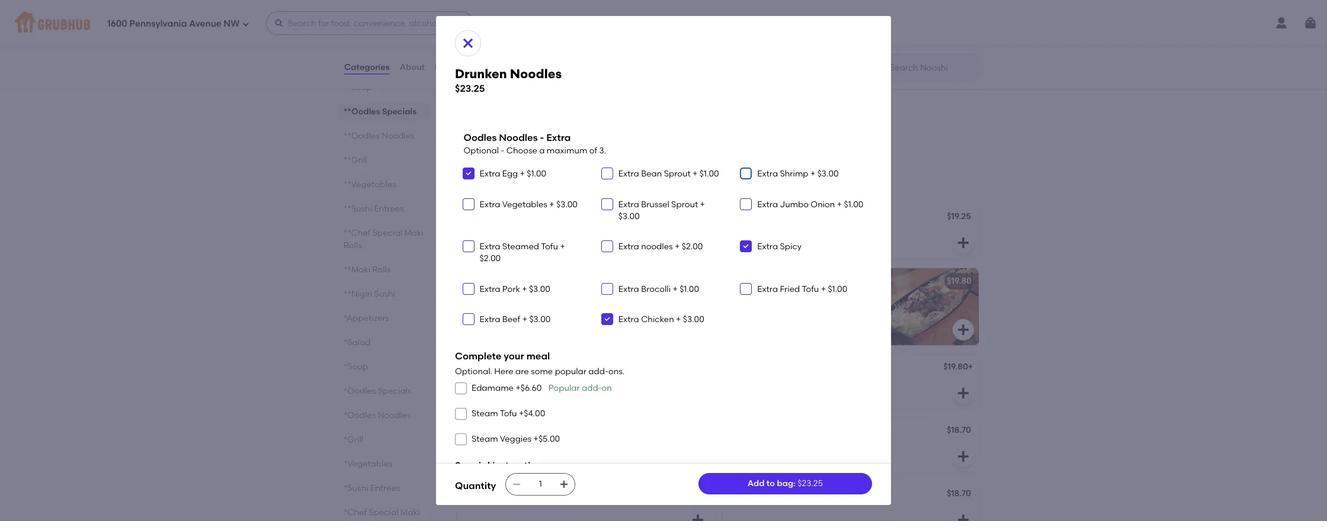 Task type: locate. For each thing, give the bounding box(es) containing it.
**nigiri sushi
[[344, 289, 395, 299]]

complete your meal optional. here are some popular add-ons.
[[455, 351, 625, 377]]

steam veggies + $5.00
[[472, 435, 560, 445]]

extra for extra brocolli
[[619, 284, 639, 294]]

**oodles noodles tab
[[344, 130, 427, 142]]

1 horizontal spatial drunken
[[730, 213, 764, 223]]

$23.25 inside drunken noodles $23.25
[[455, 83, 485, 94]]

extra vegetables + $3.00
[[480, 199, 578, 210]]

0 vertical spatial $20.90
[[942, 43, 968, 53]]

0 vertical spatial **oodles noodles
[[344, 131, 415, 141]]

special down *sushi entrees tab
[[369, 508, 399, 518]]

1 vertical spatial oodles
[[465, 363, 493, 374]]

oodles down complete
[[465, 363, 493, 374]]

0 vertical spatial *oodles
[[344, 386, 376, 396]]

1 vertical spatial drunken
[[730, 213, 764, 223]]

*appetizers tab
[[344, 312, 427, 325]]

*chef special maki rolls tab
[[344, 507, 427, 522]]

steam
[[472, 409, 498, 419], [472, 435, 498, 445]]

drunken inside drunken noodles $23.25
[[455, 66, 507, 81]]

entrees
[[374, 204, 404, 214], [370, 484, 400, 494]]

extra spicy
[[758, 242, 802, 252]]

0 horizontal spatial **oodles noodles
[[344, 131, 415, 141]]

$23.25 up (very
[[798, 479, 823, 489]]

*oodles up "*grill"
[[344, 411, 376, 421]]

$20.90 +
[[942, 43, 973, 53]]

**oodles noodles up vegetables
[[455, 177, 566, 192]]

2 vertical spatial special
[[369, 508, 399, 518]]

1 vertical spatial curry
[[465, 213, 487, 223]]

1 vertical spatial **oodles noodles
[[455, 177, 566, 192]]

on down the ons. on the bottom left of the page
[[602, 383, 612, 393]]

extra
[[547, 132, 571, 144], [480, 169, 500, 179], [619, 169, 639, 179], [758, 169, 778, 179], [480, 199, 500, 210], [619, 199, 639, 210], [758, 199, 778, 210], [480, 242, 500, 252], [619, 242, 639, 252], [758, 242, 778, 252], [480, 284, 500, 294], [619, 284, 639, 294], [758, 284, 778, 294], [480, 315, 500, 325], [619, 315, 639, 325]]

special instructions
[[455, 460, 547, 472]]

0 vertical spatial special
[[373, 228, 403, 238]]

specials inside *oodles specials tab
[[378, 386, 412, 396]]

$2.00
[[682, 242, 703, 252], [480, 254, 501, 264]]

0 horizontal spatial drunken
[[455, 66, 507, 81]]

1 $18.70 from the top
[[947, 426, 971, 436]]

0 vertical spatial add-
[[589, 367, 609, 377]]

1600 pennsylvania avenue nw
[[107, 18, 240, 29]]

$18.70 for thai
[[947, 426, 971, 436]]

maki
[[405, 228, 424, 238], [401, 508, 420, 518]]

$1.00 for extra fried tofu + $1.00
[[828, 284, 848, 294]]

*grill
[[344, 435, 363, 445]]

*oodles inside tab
[[344, 386, 376, 396]]

$3.00 right vegetables
[[557, 199, 578, 210]]

spicy down your at bottom left
[[495, 363, 518, 374]]

$20.90 for $20.90
[[680, 489, 706, 499]]

0 horizontal spatial tofu
[[500, 409, 517, 419]]

extra inside extra brussel sprout + $3.00
[[619, 199, 639, 210]]

entrees for **sushi entrees
[[374, 204, 404, 214]]

**soup tab
[[344, 81, 427, 94]]

add
[[748, 479, 765, 489]]

tofu
[[541, 242, 558, 252], [802, 284, 819, 294], [500, 409, 517, 419]]

1 vertical spatial rolls
[[372, 265, 391, 275]]

**oodles up **grill
[[344, 131, 380, 141]]

- up 'a'
[[540, 132, 544, 144]]

*salad
[[344, 338, 371, 348]]

sprout
[[664, 169, 691, 179], [672, 199, 698, 210]]

$19.80
[[678, 275, 703, 285], [947, 276, 972, 286], [944, 362, 968, 372]]

0 vertical spatial rolls
[[344, 241, 362, 251]]

1 vertical spatial -
[[501, 146, 505, 156]]

sprout inside extra brussel sprout + $3.00
[[672, 199, 698, 210]]

rolls down the **chef
[[344, 241, 362, 251]]

1 steam from the top
[[472, 409, 498, 419]]

$23.25 down "reviews" on the top left of page
[[455, 83, 485, 94]]

rolls up sushi
[[372, 265, 391, 275]]

2 *oodles from the top
[[344, 411, 376, 421]]

2 vertical spatial tofu
[[500, 409, 517, 419]]

extra brussel sprout + $3.00
[[619, 199, 705, 222]]

special
[[373, 228, 403, 238], [455, 460, 490, 472], [369, 508, 399, 518]]

1 vertical spatial sprout
[[672, 199, 698, 210]]

extra up drunken noodles
[[758, 199, 778, 210]]

$3.00 up extra noodles + $2.00
[[619, 211, 640, 222]]

0 vertical spatial oodles
[[464, 132, 497, 144]]

$2.00 inside extra steamed tofu + $2.00
[[480, 254, 501, 264]]

$18.70 inside button
[[947, 426, 971, 436]]

1 horizontal spatial -
[[540, 132, 544, 144]]

**oodles up 'curry laksa'
[[455, 177, 511, 192]]

rolls inside '*chef special maki rolls'
[[344, 520, 362, 522]]

main navigation navigation
[[0, 0, 1328, 46]]

your
[[504, 351, 524, 362]]

$3.00 inside extra brussel sprout + $3.00
[[619, 211, 640, 222]]

0 vertical spatial on
[[766, 276, 776, 286]]

1 vertical spatial $23.25
[[798, 479, 823, 489]]

1 vertical spatial spicy
[[495, 363, 518, 374]]

brussel
[[641, 199, 670, 210]]

sushi
[[374, 289, 395, 299]]

*appetizers
[[344, 314, 389, 324]]

$3.00 right "chicken"
[[683, 315, 705, 325]]

*oodles down *soup
[[344, 386, 376, 396]]

steam up 'pad thai'
[[472, 409, 498, 419]]

spicy up the
[[780, 242, 802, 252]]

$3.00
[[818, 169, 839, 179], [557, 199, 578, 210], [619, 211, 640, 222], [529, 284, 550, 294], [529, 315, 551, 325], [683, 315, 705, 325]]

curry laksa
[[465, 213, 513, 223]]

1 horizontal spatial $20.90
[[942, 43, 968, 53]]

curry inside button
[[483, 44, 505, 54]]

1 *oodles from the top
[[344, 386, 376, 396]]

curry
[[483, 44, 505, 54], [465, 213, 487, 223]]

categories
[[344, 62, 390, 72]]

steam for steam veggies
[[472, 435, 498, 445]]

*chef special maki rolls
[[344, 508, 420, 522]]

1 vertical spatial $20.90
[[680, 489, 706, 499]]

maki inside the **chef special maki rolls
[[405, 228, 424, 238]]

special for *chef special maki rolls
[[369, 508, 399, 518]]

drunken
[[455, 66, 507, 81], [730, 213, 764, 223]]

steam up special instructions
[[472, 435, 498, 445]]

extra for extra noodles
[[619, 242, 639, 252]]

oodles inside button
[[465, 363, 493, 374]]

pad thai
[[465, 427, 501, 437]]

- left choose
[[501, 146, 505, 156]]

special up quantity
[[455, 460, 490, 472]]

**oodles down **soup
[[344, 107, 380, 117]]

0 vertical spatial sprout
[[664, 169, 691, 179]]

$19.80 +
[[944, 362, 973, 372]]

extra left bean
[[619, 169, 639, 179]]

spicy for extra
[[780, 242, 802, 252]]

extra bean sprout + $1.00
[[619, 169, 719, 179]]

2 vertical spatial rolls
[[344, 520, 362, 522]]

extra left noodles
[[619, 242, 639, 252]]

extra shrimp + $3.00
[[758, 169, 839, 179]]

maki down *sushi entrees tab
[[401, 508, 420, 518]]

pork
[[502, 284, 520, 294]]

$3.00 for extra shrimp + $3.00
[[818, 169, 839, 179]]

pho
[[465, 490, 480, 500]]

1 vertical spatial maki
[[401, 508, 420, 518]]

*sushi entrees tab
[[344, 482, 427, 495]]

*oodles inside tab
[[344, 411, 376, 421]]

1 vertical spatial add-
[[582, 383, 602, 393]]

**oodles noodles down **oodles specials
[[344, 131, 415, 141]]

oodles for spicy
[[465, 363, 493, 374]]

tofu right steamed
[[541, 242, 558, 252]]

$20.90 left phuket on the bottom
[[680, 489, 706, 499]]

**oodles for **oodles noodles tab
[[344, 131, 380, 141]]

extra jumbo onion + $1.00
[[758, 199, 864, 210]]

drunken down the red curry
[[455, 66, 507, 81]]

oodles inside oodles noodles - extra optional - choose a maximum of 3.
[[464, 132, 497, 144]]

1 vertical spatial entrees
[[370, 484, 400, 494]]

a
[[539, 146, 545, 156]]

1600
[[107, 18, 127, 29]]

$2.00 right noodles
[[682, 242, 703, 252]]

svg image
[[691, 4, 705, 18], [274, 18, 284, 28], [242, 20, 249, 28], [957, 67, 971, 81], [465, 170, 472, 177], [604, 170, 611, 177], [465, 201, 472, 208], [604, 201, 611, 208], [743, 201, 750, 208], [691, 236, 705, 250], [604, 243, 611, 250], [743, 243, 750, 250], [465, 285, 472, 293], [691, 323, 705, 337], [957, 323, 971, 337], [458, 411, 465, 418], [957, 450, 971, 464], [512, 480, 522, 490]]

$3.00 for extra beef + $3.00
[[529, 315, 551, 325]]

Input item quantity number field
[[528, 474, 554, 495]]

$3.00 up onion
[[818, 169, 839, 179]]

*oodles noodles tab
[[344, 410, 427, 422]]

curry left laksa
[[465, 213, 487, 223]]

steam tofu + $4.00
[[472, 409, 545, 419]]

extra left beef
[[480, 315, 500, 325]]

0 horizontal spatial spicy
[[495, 363, 518, 374]]

entrees down **vegetables tab
[[374, 204, 404, 214]]

1 horizontal spatial tofu
[[541, 242, 558, 252]]

extra left shrimp
[[758, 169, 778, 179]]

2 horizontal spatial tofu
[[802, 284, 819, 294]]

about
[[400, 62, 425, 72]]

spicy
[[780, 242, 802, 252], [495, 363, 518, 374]]

$18.70 for bo
[[947, 489, 971, 499]]

tofu up thai
[[500, 409, 517, 419]]

on
[[766, 276, 776, 286], [602, 383, 612, 393]]

pad thai button
[[458, 419, 714, 473]]

0 vertical spatial entrees
[[374, 204, 404, 214]]

extra for extra beef
[[480, 315, 500, 325]]

add- up popular add-on
[[589, 367, 609, 377]]

extra for extra jumbo onion
[[758, 199, 778, 210]]

noodles
[[510, 66, 562, 81], [382, 131, 415, 141], [499, 132, 538, 144], [514, 177, 566, 192], [766, 213, 800, 223], [730, 276, 764, 286], [378, 411, 411, 421], [760, 490, 794, 500]]

0 vertical spatial steam
[[472, 409, 498, 419]]

0 vertical spatial drunken
[[455, 66, 507, 81]]

extra down 'curry laksa'
[[480, 242, 500, 252]]

ramen
[[556, 363, 585, 374]]

0 vertical spatial spicy
[[780, 242, 802, 252]]

0 horizontal spatial $2.00
[[480, 254, 501, 264]]

2 vertical spatial **oodles
[[455, 177, 511, 192]]

maki down **sushi entrees tab on the left top of page
[[405, 228, 424, 238]]

extra steamed tofu + $2.00
[[480, 242, 565, 264]]

sprout right brussel
[[672, 199, 698, 210]]

**maki rolls
[[344, 265, 391, 275]]

are
[[516, 367, 529, 377]]

1 horizontal spatial **oodles noodles
[[455, 177, 566, 192]]

specials inside **oodles specials 'tab'
[[382, 107, 417, 117]]

special down **sushi entrees tab on the left top of page
[[373, 228, 403, 238]]

special inside '*chef special maki rolls'
[[369, 508, 399, 518]]

$1.00 right onion
[[844, 199, 864, 210]]

extra up "maximum" on the top of page
[[547, 132, 571, 144]]

maki inside '*chef special maki rolls'
[[401, 508, 420, 518]]

*soup
[[344, 362, 368, 372]]

1 horizontal spatial spicy
[[780, 242, 802, 252]]

drunken up extra spicy
[[730, 213, 764, 223]]

noodles inside tab
[[378, 411, 411, 421]]

oodles up optional
[[464, 132, 497, 144]]

svg image
[[1304, 16, 1318, 30], [461, 36, 475, 50], [743, 170, 750, 177], [957, 236, 971, 250], [465, 243, 472, 250], [743, 285, 750, 293], [465, 316, 472, 323], [604, 316, 611, 323], [957, 387, 971, 401], [458, 436, 465, 444], [691, 450, 705, 464], [560, 480, 569, 490], [691, 513, 705, 522], [957, 513, 971, 522]]

special for **chef special maki rolls
[[373, 228, 403, 238]]

$18.70
[[947, 426, 971, 436], [947, 489, 971, 499]]

add- inside the complete your meal optional. here are some popular add-ons.
[[589, 367, 609, 377]]

add to bag: $23.25
[[748, 479, 823, 489]]

specials up **oodles noodles tab
[[382, 107, 417, 117]]

$18.70 button
[[723, 419, 979, 473]]

**oodles inside tab
[[344, 131, 380, 141]]

drunken noodles
[[730, 213, 800, 223]]

1 vertical spatial **oodles
[[344, 131, 380, 141]]

0 vertical spatial specials
[[382, 107, 417, 117]]

*salad tab
[[344, 337, 427, 349]]

goreng
[[484, 276, 515, 286]]

curry right red
[[483, 44, 505, 54]]

ons.
[[609, 367, 625, 377]]

tofu for extra steamed tofu
[[541, 242, 558, 252]]

on left the
[[766, 276, 776, 286]]

tofu right fried in the right bottom of the page
[[802, 284, 819, 294]]

$1.00 for extra jumbo onion + $1.00
[[844, 199, 864, 210]]

pho bo
[[465, 490, 493, 500]]

0 vertical spatial **oodles
[[344, 107, 380, 117]]

extra noodles + $2.00
[[619, 242, 703, 252]]

extra left brocolli
[[619, 284, 639, 294]]

edamame
[[472, 383, 514, 393]]

entrees down *vegetables "tab"
[[370, 484, 400, 494]]

reviews button
[[434, 46, 469, 89]]

extra up 'curry laksa'
[[480, 199, 500, 210]]

1 vertical spatial $2.00
[[480, 254, 501, 264]]

add- down popular
[[582, 383, 602, 393]]

extra for extra brussel sprout
[[619, 199, 639, 210]]

special inside the **chef special maki rolls
[[373, 228, 403, 238]]

extra for extra chicken
[[619, 315, 639, 325]]

sprout for extra bean sprout
[[664, 169, 691, 179]]

**sushi entrees tab
[[344, 203, 427, 215]]

spicy inside button
[[495, 363, 518, 374]]

1 vertical spatial on
[[602, 383, 612, 393]]

$2.00 up mee goreng
[[480, 254, 501, 264]]

1 vertical spatial tofu
[[802, 284, 819, 294]]

0 horizontal spatial $20.90
[[680, 489, 706, 499]]

$20.90 up 'search nooshi' search field
[[942, 43, 968, 53]]

extra inside extra steamed tofu + $2.00
[[480, 242, 500, 252]]

0 vertical spatial tofu
[[541, 242, 558, 252]]

rolls down *chef
[[344, 520, 362, 522]]

extra left pork on the left of page
[[480, 284, 500, 294]]

0 horizontal spatial $23.25
[[455, 83, 485, 94]]

2 $18.70 from the top
[[947, 489, 971, 499]]

extra left fried in the right bottom of the page
[[758, 284, 778, 294]]

$23.25
[[455, 83, 485, 94], [798, 479, 823, 489]]

*grill tab
[[344, 434, 427, 446]]

extra inside oodles noodles - extra optional - choose a maximum of 3.
[[547, 132, 571, 144]]

0 vertical spatial $18.70
[[947, 426, 971, 436]]

rolls inside the **chef special maki rolls
[[344, 241, 362, 251]]

brocolli
[[641, 284, 671, 294]]

*oodles for *oodles specials
[[344, 386, 376, 396]]

sprout right bean
[[664, 169, 691, 179]]

specials down *soup tab on the left bottom of the page
[[378, 386, 412, 396]]

oodles
[[464, 132, 497, 144], [465, 363, 493, 374]]

$3.00 right beef
[[529, 315, 551, 325]]

extra left egg
[[480, 169, 500, 179]]

2 steam from the top
[[472, 435, 498, 445]]

extra for extra egg
[[480, 169, 500, 179]]

**sushi
[[344, 204, 372, 214]]

0 vertical spatial $2.00
[[682, 242, 703, 252]]

0 vertical spatial $23.25
[[455, 83, 485, 94]]

$20.90
[[942, 43, 968, 53], [680, 489, 706, 499]]

extra left "chicken"
[[619, 315, 639, 325]]

**oodles inside 'tab'
[[344, 107, 380, 117]]

0 vertical spatial maki
[[405, 228, 424, 238]]

1 vertical spatial *oodles
[[344, 411, 376, 421]]

tofu inside extra steamed tofu + $2.00
[[541, 242, 558, 252]]

$5.00
[[539, 435, 560, 445]]

**maki
[[344, 265, 370, 275]]

$1.00 right bean
[[700, 169, 719, 179]]

egg
[[502, 169, 518, 179]]

0 vertical spatial curry
[[483, 44, 505, 54]]

1 vertical spatial $18.70
[[947, 489, 971, 499]]

$3.00 right pork on the left of page
[[529, 284, 550, 294]]

rolls
[[344, 241, 362, 251], [372, 265, 391, 275], [344, 520, 362, 522]]

1 vertical spatial steam
[[472, 435, 498, 445]]

$1.00 right boat
[[828, 284, 848, 294]]

*oodles noodles
[[344, 411, 411, 421]]

noodles inside tab
[[382, 131, 415, 141]]

$3.00 for extra vegetables + $3.00
[[557, 199, 578, 210]]

extra for extra steamed tofu
[[480, 242, 500, 252]]

extra for extra shrimp
[[758, 169, 778, 179]]

drunken for drunken noodles $23.25
[[455, 66, 507, 81]]

1 vertical spatial specials
[[378, 386, 412, 396]]

extra left brussel
[[619, 199, 639, 210]]



Task type: describe. For each thing, give the bounding box(es) containing it.
specials for *oodles specials
[[378, 386, 412, 396]]

seafood
[[520, 363, 554, 374]]

*oodles for *oodles noodles
[[344, 411, 376, 421]]

**maki rolls tab
[[344, 264, 427, 276]]

$4.00
[[524, 409, 545, 419]]

1 horizontal spatial $23.25
[[798, 479, 823, 489]]

spicy)
[[819, 490, 844, 500]]

*sushi entrees
[[344, 484, 400, 494]]

$3.00 for extra pork + $3.00
[[529, 284, 550, 294]]

*oodles specials tab
[[344, 385, 427, 398]]

**oodles for **oodles specials 'tab'
[[344, 107, 380, 117]]

rolls inside tab
[[372, 265, 391, 275]]

optional.
[[455, 367, 492, 377]]

phuket
[[730, 490, 758, 500]]

1 vertical spatial special
[[455, 460, 490, 472]]

extra down drunken noodles
[[758, 242, 778, 252]]

nw
[[224, 18, 240, 29]]

$6.60
[[521, 383, 542, 393]]

bean
[[641, 169, 662, 179]]

Search Nooshi search field
[[889, 62, 980, 73]]

0 horizontal spatial on
[[602, 383, 612, 393]]

sprout for extra brussel sprout
[[672, 199, 698, 210]]

laksa
[[489, 213, 513, 223]]

pad
[[465, 427, 481, 437]]

popular add-on
[[549, 383, 612, 393]]

svg image inside main navigation navigation
[[1304, 16, 1318, 30]]

+ inside extra steamed tofu + $2.00
[[560, 242, 565, 252]]

to
[[767, 479, 775, 489]]

$1.00 for extra bean sprout + $1.00
[[700, 169, 719, 179]]

maximum
[[547, 146, 588, 156]]

extra for extra vegetables
[[480, 199, 500, 210]]

rolls for *chef
[[344, 520, 362, 522]]

**grill tab
[[344, 154, 427, 167]]

**nigiri sushi tab
[[344, 288, 427, 300]]

3.
[[599, 146, 606, 156]]

veggies
[[500, 435, 532, 445]]

fried
[[780, 284, 800, 294]]

noodles inside drunken noodles $23.25
[[510, 66, 562, 81]]

edamame + $6.60
[[472, 383, 542, 393]]

maki for **chef special maki rolls
[[405, 228, 424, 238]]

shrimp
[[780, 169, 809, 179]]

extra for extra fried tofu
[[758, 284, 778, 294]]

rolls for **chef
[[344, 241, 362, 251]]

boat
[[793, 276, 813, 286]]

0 horizontal spatial -
[[501, 146, 505, 156]]

oodles spicy seafood ramen
[[465, 363, 585, 374]]

spicy for oodles
[[495, 363, 518, 374]]

oodles for noodles
[[464, 132, 497, 144]]

1 horizontal spatial $2.00
[[682, 242, 703, 252]]

phuket noodles (very spicy)
[[730, 490, 844, 500]]

beef
[[502, 315, 521, 325]]

maki for *chef special maki rolls
[[401, 508, 420, 518]]

specials for **oodles specials
[[382, 107, 417, 117]]

*soup tab
[[344, 361, 427, 373]]

popular
[[549, 383, 580, 393]]

extra for extra pork
[[480, 284, 500, 294]]

jumbo
[[780, 199, 809, 210]]

categories button
[[344, 46, 390, 89]]

**soup
[[344, 82, 372, 92]]

$3.00 for extra chicken + $3.00
[[683, 315, 705, 325]]

extra egg + $1.00
[[480, 169, 547, 179]]

extra pork + $3.00
[[480, 284, 550, 294]]

instructions
[[492, 460, 547, 472]]

*oodles specials
[[344, 386, 412, 396]]

extra for extra bean sprout
[[619, 169, 639, 179]]

$1.00 down 'a'
[[527, 169, 547, 179]]

of
[[590, 146, 597, 156]]

avenue
[[189, 18, 222, 29]]

onion
[[811, 199, 835, 210]]

*vegetables
[[344, 459, 393, 469]]

noodles inside oodles noodles - extra optional - choose a maximum of 3.
[[499, 132, 538, 144]]

+ inside extra brussel sprout + $3.00
[[700, 199, 705, 210]]

pennsylvania
[[129, 18, 187, 29]]

chicken
[[641, 315, 674, 325]]

**vegetables tab
[[344, 178, 427, 191]]

here
[[494, 367, 514, 377]]

$19.25
[[947, 212, 971, 222]]

**nigiri
[[344, 289, 372, 299]]

entrees for *sushi entrees
[[370, 484, 400, 494]]

mee goreng
[[465, 276, 515, 286]]

oodles spicy seafood ramen button
[[458, 356, 714, 409]]

curry inside button
[[465, 213, 487, 223]]

vegetables
[[502, 199, 548, 210]]

**grill
[[344, 155, 367, 165]]

0 vertical spatial -
[[540, 132, 544, 144]]

**oodles specials tab
[[344, 105, 427, 118]]

quantity
[[455, 481, 496, 492]]

mee
[[465, 276, 482, 286]]

(very
[[796, 490, 817, 500]]

tofu for extra fried tofu
[[802, 284, 819, 294]]

drunken for drunken noodles
[[730, 213, 764, 223]]

**chef
[[344, 228, 371, 238]]

$1.00 right brocolli
[[680, 284, 699, 294]]

bag:
[[777, 479, 796, 489]]

**chef special maki rolls
[[344, 228, 424, 251]]

red curry button
[[458, 36, 714, 90]]

**sushi entrees
[[344, 204, 404, 214]]

**chef special maki rolls tab
[[344, 227, 427, 252]]

red
[[465, 44, 481, 54]]

*vegetables tab
[[344, 458, 427, 471]]

**oodles noodles inside tab
[[344, 131, 415, 141]]

$20.90 for $20.90 +
[[942, 43, 968, 53]]

noodles on the boat
[[730, 276, 813, 286]]

noodles
[[641, 242, 673, 252]]

1 horizontal spatial on
[[766, 276, 776, 286]]

steam for steam tofu
[[472, 409, 498, 419]]

noodles on the boat image
[[890, 269, 979, 346]]

red curry
[[465, 44, 505, 54]]

bo
[[482, 490, 493, 500]]

*sushi
[[344, 484, 368, 494]]

the
[[778, 276, 791, 286]]

extra fried tofu + $1.00
[[758, 284, 848, 294]]

thai
[[483, 427, 501, 437]]

**oodles specials
[[344, 107, 417, 117]]

steamed
[[502, 242, 539, 252]]

complete
[[455, 351, 502, 362]]

popular
[[555, 367, 587, 377]]



Task type: vqa. For each thing, say whether or not it's contained in the screenshot.
Last name 'text box'
no



